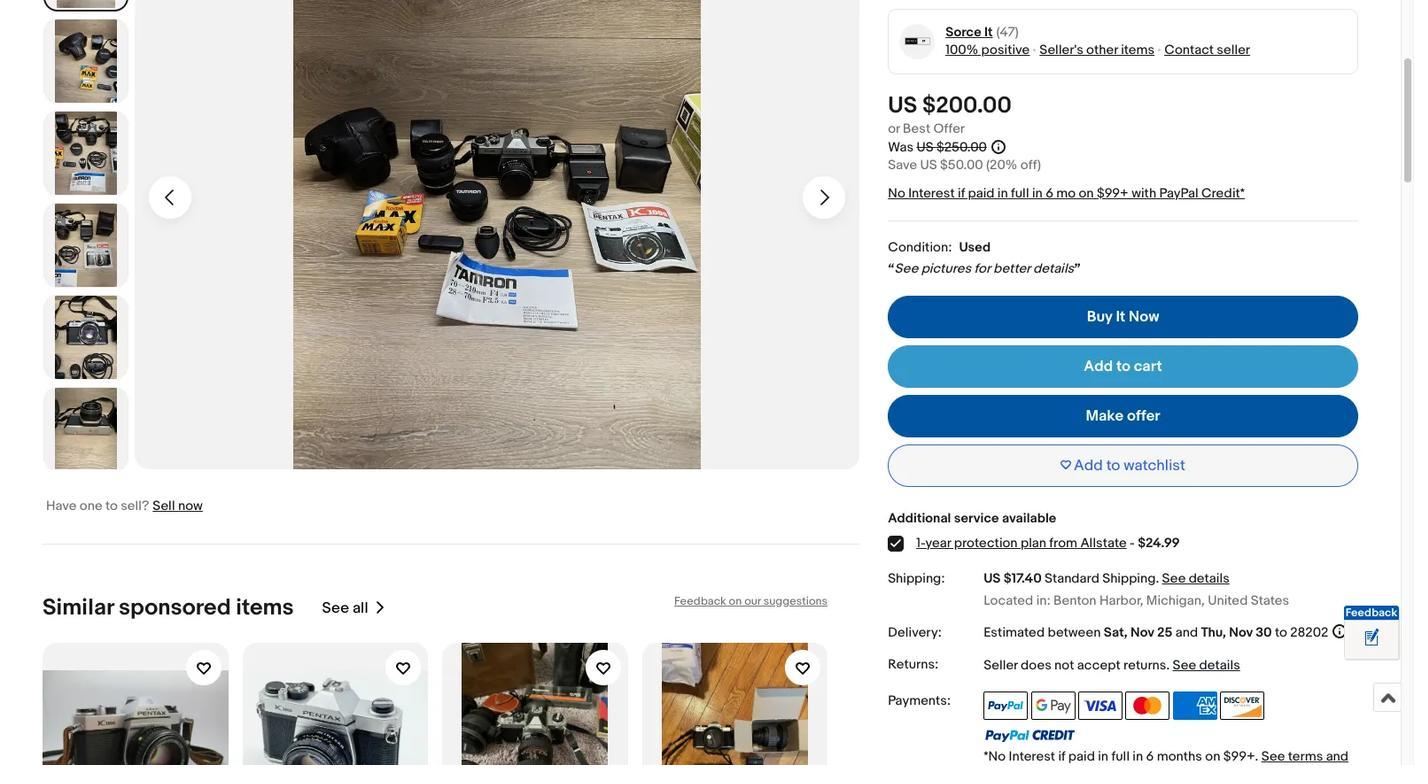 Task type: vqa. For each thing, say whether or not it's contained in the screenshot.
1999 POKEMON BASE SET: CHOOSE YOUR CARD! ALL CARDS AVAILABLE - 100% AUTHENTIC
no



Task type: describe. For each thing, give the bounding box(es) containing it.
positive
[[982, 41, 1030, 58]]

25
[[1158, 625, 1173, 642]]

1 vertical spatial on
[[729, 595, 742, 609]]

us $17.40
[[984, 571, 1042, 587]]

buy it now link
[[888, 296, 1359, 338]]

thu,
[[1202, 625, 1227, 642]]

paypal credit image
[[984, 730, 1076, 744]]

shipping
[[1103, 571, 1156, 587]]

between
[[1048, 625, 1101, 642]]

save us $50.00 (20% off)
[[888, 157, 1042, 173]]

paid
[[968, 185, 995, 202]]

similar sponsored items
[[43, 595, 294, 622]]

see up michigan,
[[1163, 571, 1186, 587]]

seller's other items
[[1040, 41, 1155, 58]]

sorce
[[946, 24, 982, 40]]

us up or on the top of the page
[[888, 92, 918, 119]]

to right one
[[105, 498, 118, 515]]

details for better
[[1034, 260, 1075, 277]]

it for buy
[[1116, 308, 1126, 326]]

us $200.00
[[888, 92, 1012, 119]]

details for see
[[1200, 658, 1241, 675]]

$200.00
[[923, 92, 1012, 119]]

google pay image
[[1031, 692, 1076, 721]]

picture 5 of 16 image
[[44, 296, 128, 379]]

save
[[888, 157, 918, 173]]

add to watchlist button
[[888, 445, 1359, 487]]

picture 3 of 16 image
[[44, 111, 128, 195]]

picture 4 of 16 image
[[44, 204, 128, 287]]

make offer
[[1086, 407, 1161, 425]]

offer
[[1127, 407, 1161, 425]]

make
[[1086, 407, 1124, 425]]

our
[[745, 595, 761, 609]]

and
[[1176, 625, 1199, 642]]

paypal image
[[984, 692, 1028, 721]]

discover image
[[1221, 692, 1265, 721]]

watchlist
[[1124, 457, 1186, 475]]

standard
[[1045, 571, 1100, 587]]

mo
[[1057, 185, 1076, 202]]

100%
[[946, 41, 979, 58]]

was
[[888, 139, 914, 156]]

no interest if paid in full in 6 mo on $99+ with paypal credit* link
[[888, 185, 1246, 202]]

add to watchlist
[[1074, 457, 1186, 475]]

condition:
[[888, 239, 952, 256]]

See all text field
[[322, 600, 368, 618]]

does
[[1021, 658, 1052, 675]]

located
[[984, 593, 1034, 610]]

additional
[[888, 510, 952, 527]]

now
[[178, 498, 203, 515]]

states
[[1251, 593, 1290, 610]]

sell
[[153, 498, 175, 515]]

offer
[[934, 120, 965, 137]]

0 vertical spatial on
[[1079, 185, 1094, 202]]

one
[[80, 498, 102, 515]]

from
[[1050, 535, 1078, 552]]

in:
[[1037, 593, 1051, 610]]

american express image
[[1173, 692, 1218, 721]]

sat,
[[1104, 625, 1128, 642]]

sorce it (47)
[[946, 24, 1019, 40]]

have one to sell? sell now
[[46, 498, 203, 515]]

add for add to cart
[[1084, 358, 1113, 375]]

harbor,
[[1100, 593, 1144, 610]]

or best offer
[[888, 120, 965, 137]]

if
[[958, 185, 965, 202]]

returns:
[[888, 657, 939, 674]]

full
[[1011, 185, 1030, 202]]

payments:
[[888, 693, 951, 710]]

28202
[[1291, 625, 1329, 642]]

sorce it image
[[899, 23, 936, 59]]

credit*
[[1202, 185, 1246, 202]]

us down or best offer
[[917, 139, 934, 156]]

100% positive
[[946, 41, 1030, 58]]

buy it now
[[1087, 308, 1160, 326]]

100% positive link
[[946, 41, 1030, 58]]

2 in from the left
[[1033, 185, 1043, 202]]

delivery:
[[888, 625, 942, 642]]

sorce it link
[[946, 24, 993, 41]]

1 horizontal spatial .
[[1167, 658, 1170, 675]]

year
[[926, 535, 951, 552]]

suggestions
[[764, 595, 828, 609]]

seller's other items link
[[1040, 41, 1155, 58]]

contact seller
[[1165, 41, 1251, 58]]

protection
[[954, 535, 1018, 552]]

see left all
[[322, 600, 349, 618]]

or
[[888, 120, 900, 137]]



Task type: locate. For each thing, give the bounding box(es) containing it.
us up 'located'
[[984, 571, 1001, 587]]

interest
[[909, 185, 955, 202]]

it up 100% positive link
[[985, 24, 993, 40]]

1 vertical spatial it
[[1116, 308, 1126, 326]]

feedback for feedback on our suggestions
[[675, 595, 727, 609]]

1 vertical spatial items
[[236, 595, 294, 622]]

us down was us $250.00
[[921, 157, 938, 173]]

standard shipping . see details
[[1045, 571, 1230, 587]]

nov
[[1131, 625, 1155, 642], [1230, 625, 1253, 642]]

0 vertical spatial see details link
[[1163, 571, 1230, 587]]

items
[[1122, 41, 1155, 58], [236, 595, 294, 622]]

nov left 30
[[1230, 625, 1253, 642]]

paypal
[[1160, 185, 1199, 202]]

no interest if paid in full in 6 mo on $99+ with paypal credit*
[[888, 185, 1246, 202]]

visa image
[[1079, 692, 1123, 721]]

add inside button
[[1074, 457, 1103, 475]]

used
[[960, 239, 991, 256]]

best
[[903, 120, 931, 137]]

0 horizontal spatial on
[[729, 595, 742, 609]]

it
[[985, 24, 993, 40], [1116, 308, 1126, 326]]

0 horizontal spatial .
[[1156, 571, 1160, 587]]

2 vertical spatial details
[[1200, 658, 1241, 675]]

1 horizontal spatial it
[[1116, 308, 1126, 326]]

estimated between sat, nov 25 and thu, nov 30 to 28202
[[984, 625, 1329, 642]]

"
[[888, 260, 895, 277]]

pentax asahi k1000 35mm slr camera kit with adaptor lens - made in japan - picture 1 of 16 image
[[135, 0, 860, 470]]

details up united
[[1189, 571, 1230, 587]]

better
[[994, 260, 1031, 277]]

seller does not accept returns . see details
[[984, 658, 1241, 675]]

seller
[[984, 658, 1018, 675]]

master card image
[[1126, 692, 1170, 721]]

sell now link
[[153, 498, 203, 515]]

.
[[1156, 571, 1160, 587], [1167, 658, 1170, 675]]

service
[[954, 510, 1000, 527]]

details down thu,
[[1200, 658, 1241, 675]]

0 horizontal spatial it
[[985, 24, 993, 40]]

items for similar sponsored items
[[236, 595, 294, 622]]

feedback on our suggestions link
[[675, 595, 828, 609]]

$50.00
[[941, 157, 984, 173]]

it right buy
[[1116, 308, 1126, 326]]

see inside condition: used " see pictures for better details "
[[895, 260, 919, 277]]

details right "better"
[[1034, 260, 1075, 277]]

. up michigan,
[[1156, 571, 1160, 587]]

off)
[[1021, 157, 1042, 173]]

see down 'and'
[[1173, 658, 1197, 675]]

available
[[1002, 510, 1057, 527]]

feedback for feedback
[[1346, 606, 1398, 621]]

plan
[[1021, 535, 1047, 552]]

it for sorce
[[985, 24, 993, 40]]

6
[[1046, 185, 1054, 202]]

1 horizontal spatial on
[[1079, 185, 1094, 202]]

1 vertical spatial details
[[1189, 571, 1230, 587]]

to inside button
[[1107, 457, 1121, 475]]

shipping:
[[888, 571, 945, 587]]

was us $250.00
[[888, 139, 987, 156]]

1-year protection plan from allstate - $24.99
[[917, 535, 1181, 552]]

. down 25
[[1167, 658, 1170, 675]]

accept
[[1078, 658, 1121, 675]]

similar
[[43, 595, 114, 622]]

make offer link
[[888, 395, 1359, 438]]

(47)
[[997, 24, 1019, 40]]

add to cart link
[[888, 345, 1359, 388]]

on right mo
[[1079, 185, 1094, 202]]

1 horizontal spatial feedback
[[1346, 606, 1398, 621]]

1 vertical spatial see details link
[[1173, 658, 1241, 675]]

$24.99
[[1138, 535, 1181, 552]]

0 vertical spatial it
[[985, 24, 993, 40]]

0 vertical spatial details
[[1034, 260, 1075, 277]]

1 horizontal spatial items
[[1122, 41, 1155, 58]]

picture 2 of 16 image
[[44, 19, 128, 102]]

additional service available
[[888, 510, 1057, 527]]

have
[[46, 498, 77, 515]]

1 horizontal spatial in
[[1033, 185, 1043, 202]]

1-
[[917, 535, 926, 552]]

feedback
[[675, 595, 727, 609], [1346, 606, 1398, 621]]

nov left 25
[[1131, 625, 1155, 642]]

see details link up michigan,
[[1163, 571, 1230, 587]]

in
[[998, 185, 1008, 202], [1033, 185, 1043, 202]]

for
[[975, 260, 991, 277]]

0 vertical spatial .
[[1156, 571, 1160, 587]]

no
[[888, 185, 906, 202]]

2 nov from the left
[[1230, 625, 1253, 642]]

0 horizontal spatial nov
[[1131, 625, 1155, 642]]

add for add to watchlist
[[1074, 457, 1103, 475]]

"
[[1075, 260, 1081, 277]]

0 vertical spatial items
[[1122, 41, 1155, 58]]

not
[[1055, 658, 1075, 675]]

items left see all
[[236, 595, 294, 622]]

details
[[1034, 260, 1075, 277], [1189, 571, 1230, 587], [1200, 658, 1241, 675]]

1 vertical spatial add
[[1074, 457, 1103, 475]]

(20%
[[987, 157, 1018, 173]]

see all
[[322, 600, 368, 618]]

0 horizontal spatial items
[[236, 595, 294, 622]]

$17.40
[[1004, 571, 1042, 587]]

michigan,
[[1147, 593, 1205, 610]]

allstate
[[1081, 535, 1127, 552]]

in left 6
[[1033, 185, 1043, 202]]

on left our
[[729, 595, 742, 609]]

to left the 'cart'
[[1117, 358, 1131, 375]]

add down make
[[1074, 457, 1103, 475]]

1 nov from the left
[[1131, 625, 1155, 642]]

to left watchlist at the bottom right of page
[[1107, 457, 1121, 475]]

in left the full
[[998, 185, 1008, 202]]

to right 30
[[1276, 625, 1288, 642]]

other
[[1087, 41, 1119, 58]]

see all link
[[322, 595, 386, 622]]

add
[[1084, 358, 1113, 375], [1074, 457, 1103, 475]]

pictures
[[922, 260, 972, 277]]

contact
[[1165, 41, 1214, 58]]

1 in from the left
[[998, 185, 1008, 202]]

estimated
[[984, 625, 1045, 642]]

condition: used " see pictures for better details "
[[888, 239, 1081, 277]]

buy
[[1087, 308, 1113, 326]]

-
[[1130, 535, 1135, 552]]

now
[[1129, 308, 1160, 326]]

united
[[1208, 593, 1248, 610]]

$250.00
[[937, 139, 987, 156]]

1 horizontal spatial nov
[[1230, 625, 1253, 642]]

add to cart
[[1084, 358, 1163, 375]]

0 horizontal spatial feedback
[[675, 595, 727, 609]]

all
[[353, 600, 368, 618]]

see down the condition:
[[895, 260, 919, 277]]

seller
[[1217, 41, 1251, 58]]

items right other
[[1122, 41, 1155, 58]]

0 horizontal spatial in
[[998, 185, 1008, 202]]

$99+
[[1097, 185, 1129, 202]]

items for seller's other items
[[1122, 41, 1155, 58]]

sell?
[[121, 498, 149, 515]]

30
[[1256, 625, 1273, 642]]

1 vertical spatial .
[[1167, 658, 1170, 675]]

add left the 'cart'
[[1084, 358, 1113, 375]]

details inside condition: used " see pictures for better details "
[[1034, 260, 1075, 277]]

feedback on our suggestions
[[675, 595, 828, 609]]

contact seller link
[[1165, 41, 1251, 58]]

picture 6 of 16 image
[[44, 388, 128, 471]]

0 vertical spatial add
[[1084, 358, 1113, 375]]

see details link
[[1163, 571, 1230, 587], [1173, 658, 1241, 675]]

see details link down thu,
[[1173, 658, 1241, 675]]



